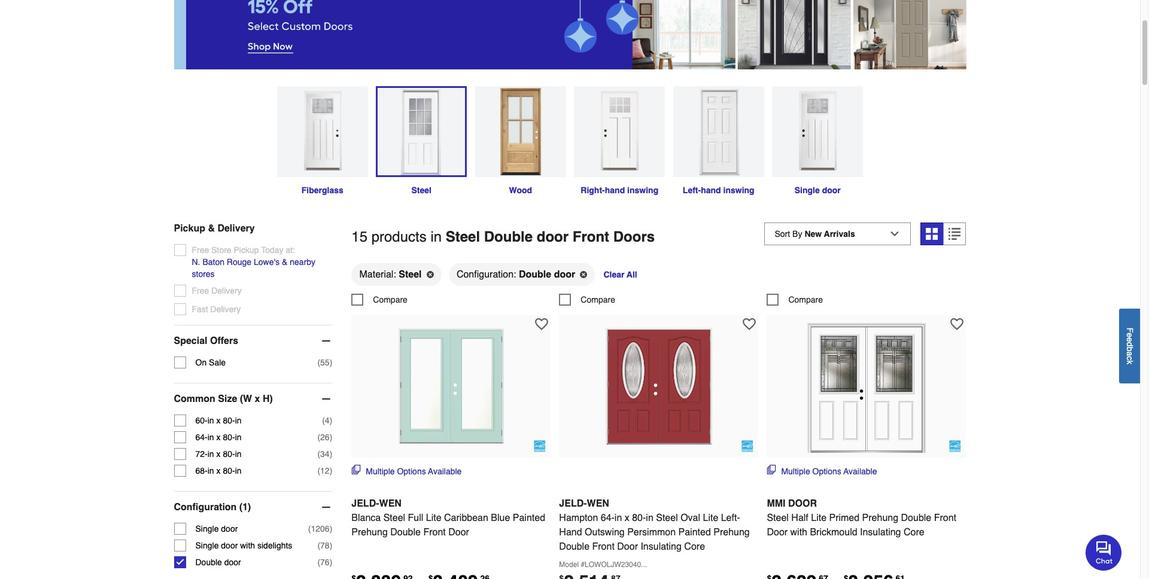 Task type: describe. For each thing, give the bounding box(es) containing it.
double door
[[195, 558, 241, 567]]

on
[[195, 358, 207, 367]]

single for ( 1206 )
[[195, 524, 219, 534]]

common
[[174, 394, 215, 404]]

n.
[[192, 257, 200, 267]]

advertisement region
[[174, 0, 966, 72]]

lite inside mmi door steel half lite primed prehung double front door with brickmould insulating core
[[811, 513, 827, 523]]

(w
[[240, 394, 252, 404]]

options for jeld-wen blanca  steel full lite  caribbean blue painted prehung double front door image
[[397, 467, 426, 476]]

n. baton rouge lowe's & nearby stores button
[[192, 256, 332, 280]]

stores
[[192, 269, 215, 279]]

painted inside "jeld-wen hampton 64-in x 80-in steel oval lite left- hand outswing persimmon painted prehung double front door insulating core"
[[678, 527, 711, 538]]

2 e from the top
[[1125, 337, 1135, 342]]

60-
[[195, 416, 208, 425]]

d
[[1125, 342, 1135, 347]]

caribbean
[[444, 513, 488, 523]]

( 26 )
[[317, 433, 332, 442]]

1000540217 element
[[559, 294, 615, 306]]

configuration:
[[457, 269, 516, 280]]

12
[[320, 466, 330, 476]]

at:
[[286, 245, 295, 255]]

outswing
[[585, 527, 625, 538]]

1 e from the top
[[1125, 333, 1135, 337]]

) for ( 12 )
[[330, 466, 332, 476]]

f e e d b a c k button
[[1119, 309, 1140, 383]]

configuration
[[174, 502, 237, 513]]

left- inside left-hand inswing 'link'
[[683, 185, 701, 195]]

blue
[[491, 513, 510, 523]]

common size (w x h)
[[174, 394, 273, 404]]

( for 55
[[317, 358, 320, 367]]

inswing for right-hand inswing
[[627, 185, 658, 195]]

mmi door steel half lite primed prehung double front door with brickmould insulating core
[[767, 498, 956, 538]]

x for 60-in x 80-in
[[216, 416, 221, 425]]

list view image
[[949, 228, 961, 240]]

jeld-wen blanca  steel full lite  caribbean blue painted prehung double front door
[[351, 498, 545, 538]]

sale
[[209, 358, 226, 367]]

rouge
[[227, 257, 251, 267]]

78
[[320, 541, 330, 551]]

right-hand inswing link
[[570, 86, 669, 196]]

clear
[[604, 270, 624, 279]]

on sale
[[195, 358, 226, 367]]

core inside "jeld-wen hampton 64-in x 80-in steel oval lite left- hand outswing persimmon painted prehung double front door insulating core"
[[684, 541, 705, 552]]

fast
[[192, 305, 208, 314]]

( 55 )
[[317, 358, 332, 367]]

hand
[[559, 527, 582, 538]]

multiple for jeld-wen blanca  steel full lite  caribbean blue painted prehung double front door image
[[366, 467, 395, 476]]

all
[[627, 270, 637, 279]]

heart outline image
[[951, 318, 964, 331]]

80- for 68-in x 80-in
[[223, 466, 235, 476]]

steel link
[[372, 86, 471, 196]]

h)
[[263, 394, 273, 404]]

k
[[1125, 360, 1135, 364]]

free for free store pickup today at:
[[192, 245, 209, 255]]

1 horizontal spatial single door
[[795, 185, 841, 195]]

options for mmi door steel half lite primed prehung double front door with brickmould insulating core image
[[812, 467, 841, 476]]

76
[[320, 558, 330, 567]]

55
[[320, 358, 330, 367]]

1 heart outline image from the left
[[535, 318, 548, 331]]

full
[[408, 513, 423, 523]]

special offers
[[174, 336, 238, 346]]

offers
[[210, 336, 238, 346]]

front doors handing left-hand inswing image
[[673, 86, 764, 177]]

sidelights
[[257, 541, 292, 551]]

multiple options available for jeld-wen blanca  steel full lite  caribbean blue painted prehung double front door image
[[366, 467, 462, 476]]

clear all button
[[602, 263, 638, 286]]

x inside "jeld-wen hampton 64-in x 80-in steel oval lite left- hand outswing persimmon painted prehung double front door insulating core"
[[625, 513, 629, 523]]

fiberglass
[[301, 185, 343, 195]]

single door link
[[768, 86, 867, 196]]

mmi doorsteel half lite primed prehung double front door with brickmould insulating core element
[[767, 315, 966, 458]]

front inside mmi door steel half lite primed prehung double front door with brickmould insulating core
[[934, 513, 956, 523]]

door inside "jeld-wen hampton 64-in x 80-in steel oval lite left- hand outswing persimmon painted prehung double front door insulating core"
[[617, 541, 638, 552]]

door
[[788, 498, 817, 509]]

( for 4
[[322, 416, 325, 425]]

) for ( 26 )
[[330, 433, 332, 442]]

80- for 72-in x 80-in
[[223, 449, 235, 459]]

lowoljw23040...
[[585, 561, 647, 569]]

model # lowoljw23040...
[[559, 561, 647, 569]]

blanca
[[351, 513, 381, 523]]

free store pickup today at:
[[192, 245, 295, 255]]

multiple options available link for mmi door steel half lite primed prehung double front door with brickmould insulating core image
[[767, 465, 877, 477]]

half
[[791, 513, 808, 523]]

0 vertical spatial delivery
[[217, 223, 255, 234]]

( 34 )
[[317, 449, 332, 459]]

) for ( 4 )
[[330, 416, 332, 425]]

64- inside "jeld-wen hampton 64-in x 80-in steel oval lite left- hand outswing persimmon painted prehung double front door insulating core"
[[601, 513, 615, 523]]

delivery for fast delivery
[[210, 305, 241, 314]]

store
[[211, 245, 231, 255]]

products
[[371, 229, 427, 245]]

64-in x 80-in
[[195, 433, 242, 442]]

multiple for mmi door steel half lite primed prehung double front door with brickmould insulating core image
[[781, 467, 810, 476]]

$2,622.67-$3,256.61 element
[[767, 571, 905, 579]]

68-in x 80-in
[[195, 466, 242, 476]]

material: steel
[[359, 269, 422, 280]]

( for 76
[[317, 558, 320, 567]]

free delivery
[[192, 286, 242, 296]]

steel inside mmi door steel half lite primed prehung double front door with brickmould insulating core
[[767, 513, 789, 523]]

lowe's
[[254, 257, 280, 267]]

n. baton rouge lowe's & nearby stores
[[192, 257, 315, 279]]

special
[[174, 336, 207, 346]]

left-hand inswing
[[683, 185, 754, 195]]

72-
[[195, 449, 208, 459]]

wen for 64-
[[587, 498, 609, 509]]

minus image for special offers
[[320, 335, 332, 347]]

right-
[[581, 185, 605, 195]]

pickup & delivery
[[174, 223, 255, 234]]

door inside list box
[[554, 269, 575, 280]]

available for multiple options available link related to mmi door steel half lite primed prehung double front door with brickmould insulating core image
[[843, 467, 877, 476]]

lite inside jeld-wen blanca  steel full lite  caribbean blue painted prehung double front door
[[426, 513, 441, 523]]

steel inside "jeld-wen hampton 64-in x 80-in steel oval lite left- hand outswing persimmon painted prehung double front door insulating core"
[[656, 513, 678, 523]]

close circle filled image for steel
[[426, 271, 434, 278]]

(1)
[[239, 502, 251, 513]]

c
[[1125, 356, 1135, 360]]

80- for 64-in x 80-in
[[223, 433, 235, 442]]

close circle filled image for double door
[[580, 271, 587, 278]]

baton
[[203, 257, 224, 267]]

x for 72-in x 80-in
[[216, 449, 221, 459]]

configuration (1)
[[174, 502, 251, 513]]

15
[[351, 229, 367, 245]]

steel inside jeld-wen blanca  steel full lite  caribbean blue painted prehung double front door
[[383, 513, 405, 523]]

mmi
[[767, 498, 786, 509]]

multiple options available link for jeld-wen blanca  steel full lite  caribbean blue painted prehung double front door image
[[351, 465, 462, 477]]

hand for right-
[[605, 185, 625, 195]]

inswing for left-hand inswing
[[723, 185, 754, 195]]

1000540151 element
[[351, 294, 408, 306]]

#
[[581, 561, 585, 569]]

& inside the n. baton rouge lowe's & nearby stores
[[282, 257, 288, 267]]

a
[[1125, 351, 1135, 356]]

energy star qualified image for jeld-wenblanca  steel full lite  caribbean blue painted prehung double front door element
[[534, 440, 546, 452]]

compare for 1000540217 'element' at the bottom of the page
[[581, 295, 615, 304]]

x for 64-in x 80-in
[[216, 433, 221, 442]]

34
[[320, 449, 330, 459]]

jeld-wen blanca  steel full lite  caribbean blue painted prehung double front door image
[[385, 321, 517, 453]]

front doors material fiberglass image
[[277, 86, 368, 177]]

) for ( 1206 )
[[330, 524, 332, 534]]

0 vertical spatial &
[[208, 223, 215, 234]]

model
[[559, 561, 579, 569]]

wood
[[509, 185, 532, 195]]

0 vertical spatial pickup
[[174, 223, 205, 234]]

primed
[[829, 513, 860, 523]]



Task type: locate. For each thing, give the bounding box(es) containing it.
left- inside "jeld-wen hampton 64-in x 80-in steel oval lite left- hand outswing persimmon painted prehung double front door insulating core"
[[721, 513, 740, 523]]

delivery down free delivery
[[210, 305, 241, 314]]

1 horizontal spatial heart outline image
[[743, 318, 756, 331]]

hampton
[[559, 513, 598, 523]]

0 horizontal spatial painted
[[513, 513, 545, 523]]

delivery up free store pickup today at: at the left of page
[[217, 223, 255, 234]]

) down 4
[[330, 433, 332, 442]]

0 horizontal spatial door
[[448, 527, 469, 538]]

2 ) from the top
[[330, 416, 332, 425]]

jeld-wen hampton 64-in x 80-in steel oval lite left- hand outswing persimmon painted prehung double front door insulating core
[[559, 498, 750, 552]]

0 horizontal spatial compare
[[373, 295, 408, 304]]

fast delivery
[[192, 305, 241, 314]]

1 close circle filled image from the left
[[426, 271, 434, 278]]

single down configuration
[[195, 524, 219, 534]]

steel down mmi at the bottom right of the page
[[767, 513, 789, 523]]

2 horizontal spatial compare
[[788, 295, 823, 304]]

( 1206 )
[[308, 524, 332, 534]]

( for 12
[[317, 466, 320, 476]]

0 horizontal spatial close circle filled image
[[426, 271, 434, 278]]

compare
[[373, 295, 408, 304], [581, 295, 615, 304], [788, 295, 823, 304]]

) up minus image
[[330, 358, 332, 367]]

60-in x 80-in
[[195, 416, 242, 425]]

hand for left-
[[701, 185, 721, 195]]

1 compare from the left
[[373, 295, 408, 304]]

f e e d b a c k
[[1125, 328, 1135, 364]]

0 horizontal spatial multiple
[[366, 467, 395, 476]]

minus image
[[320, 335, 332, 347], [320, 501, 332, 513]]

2 jeld- from the left
[[559, 498, 587, 509]]

wen for steel
[[379, 498, 402, 509]]

with down half
[[790, 527, 807, 538]]

prehung
[[862, 513, 898, 523], [351, 527, 388, 538], [714, 527, 750, 538]]

jeld- up blanca
[[351, 498, 379, 509]]

persimmon
[[627, 527, 676, 538]]

2 free from the top
[[192, 286, 209, 296]]

2 inswing from the left
[[723, 185, 754, 195]]

0 horizontal spatial multiple options available link
[[351, 465, 462, 477]]

chat invite button image
[[1086, 534, 1122, 571]]

)
[[330, 358, 332, 367], [330, 416, 332, 425], [330, 433, 332, 442], [330, 449, 332, 459], [330, 466, 332, 476], [330, 524, 332, 534], [330, 541, 332, 551], [330, 558, 332, 567]]

1001448674 element
[[767, 294, 823, 306]]

0 horizontal spatial &
[[208, 223, 215, 234]]

( 76 )
[[317, 558, 332, 567]]

0 horizontal spatial core
[[684, 541, 705, 552]]

( for 1206
[[308, 524, 311, 534]]

1 horizontal spatial prehung
[[714, 527, 750, 538]]

painted inside jeld-wen blanca  steel full lite  caribbean blue painted prehung double front door
[[513, 513, 545, 523]]

) up 12
[[330, 449, 332, 459]]

0 vertical spatial single
[[795, 185, 820, 195]]

door down mmi at the bottom right of the page
[[767, 527, 788, 538]]

jeld- inside jeld-wen blanca  steel full lite  caribbean blue painted prehung double front door
[[351, 498, 379, 509]]

door
[[448, 527, 469, 538], [767, 527, 788, 538], [617, 541, 638, 552]]

2 energy star qualified image from the left
[[950, 440, 961, 452]]

1 horizontal spatial multiple
[[781, 467, 810, 476]]

double inside "jeld-wen hampton 64-in x 80-in steel oval lite left- hand outswing persimmon painted prehung double front door insulating core"
[[559, 541, 590, 552]]

wen
[[379, 498, 402, 509], [587, 498, 609, 509]]

(
[[317, 358, 320, 367], [322, 416, 325, 425], [317, 433, 320, 442], [317, 449, 320, 459], [317, 466, 320, 476], [308, 524, 311, 534], [317, 541, 320, 551], [317, 558, 320, 567]]

1 vertical spatial minus image
[[320, 501, 332, 513]]

multiple up door
[[781, 467, 810, 476]]

6 ) from the top
[[330, 524, 332, 534]]

single door with sidelights
[[195, 541, 292, 551]]

1 horizontal spatial energy star qualified image
[[950, 440, 961, 452]]

x down 72-in x 80-in
[[216, 466, 221, 476]]

front inside "jeld-wen hampton 64-in x 80-in steel oval lite left- hand outswing persimmon painted prehung double front door insulating core"
[[592, 541, 615, 552]]

core
[[904, 527, 924, 538], [684, 541, 705, 552]]

close circle filled image up 1000540217 'element' at the bottom of the page
[[580, 271, 587, 278]]

1 horizontal spatial &
[[282, 257, 288, 267]]

) up 78
[[330, 524, 332, 534]]

front inside jeld-wen blanca  steel full lite  caribbean blue painted prehung double front door
[[423, 527, 446, 538]]

0 vertical spatial core
[[904, 527, 924, 538]]

x up outswing
[[625, 513, 629, 523]]

core inside mmi door steel half lite primed prehung double front door with brickmould insulating core
[[904, 527, 924, 538]]

heart outline image
[[535, 318, 548, 331], [743, 318, 756, 331]]

b
[[1125, 347, 1135, 351]]

0 horizontal spatial heart outline image
[[535, 318, 548, 331]]

x up 64-in x 80-in
[[216, 416, 221, 425]]

1 lite from the left
[[426, 513, 441, 523]]

single door down front doors configuration single door image in the top right of the page
[[795, 185, 841, 195]]

) for ( 76 )
[[330, 558, 332, 567]]

jeld- up the "hampton"
[[559, 498, 587, 509]]

5 ) from the top
[[330, 466, 332, 476]]

x down "60-in x 80-in"
[[216, 433, 221, 442]]

0 horizontal spatial options
[[397, 467, 426, 476]]

single down front doors configuration single door image in the top right of the page
[[795, 185, 820, 195]]

available up jeld-wen blanca  steel full lite  caribbean blue painted prehung double front door
[[428, 467, 462, 476]]

left-hand inswing link
[[669, 86, 768, 196]]

& up "store" on the left
[[208, 223, 215, 234]]

nearby
[[290, 257, 315, 267]]

front doors material steel image
[[376, 86, 467, 177]]

1 horizontal spatial wen
[[587, 498, 609, 509]]

2 horizontal spatial lite
[[811, 513, 827, 523]]

&
[[208, 223, 215, 234], [282, 257, 288, 267]]

) for ( 55 )
[[330, 358, 332, 367]]

brickmould
[[810, 527, 857, 538]]

0 horizontal spatial jeld-
[[351, 498, 379, 509]]

minus image for configuration
[[320, 501, 332, 513]]

steel
[[411, 185, 432, 195], [446, 229, 480, 245], [399, 269, 422, 280], [383, 513, 405, 523], [656, 513, 678, 523], [767, 513, 789, 523]]

options up 'full'
[[397, 467, 426, 476]]

2 options from the left
[[812, 467, 841, 476]]

4
[[325, 416, 330, 425]]

prehung inside jeld-wen blanca  steel full lite  caribbean blue painted prehung double front door
[[351, 527, 388, 538]]

1 horizontal spatial pickup
[[234, 245, 259, 255]]

compare inside 1000540151 element
[[373, 295, 408, 304]]

2 vertical spatial delivery
[[210, 305, 241, 314]]

( 12 )
[[317, 466, 332, 476]]

0 horizontal spatial left-
[[683, 185, 701, 195]]

1 horizontal spatial insulating
[[860, 527, 901, 538]]

1 horizontal spatial lite
[[703, 513, 718, 523]]

1 wen from the left
[[379, 498, 402, 509]]

available for multiple options available link corresponding to jeld-wen blanca  steel full lite  caribbean blue painted prehung double front door image
[[428, 467, 462, 476]]

1 vertical spatial painted
[[678, 527, 711, 538]]

) up the 76
[[330, 541, 332, 551]]

1 horizontal spatial with
[[790, 527, 807, 538]]

80- up persimmon
[[632, 513, 646, 523]]

doors
[[613, 229, 655, 245]]

wen up blanca
[[379, 498, 402, 509]]

double inside list box
[[519, 269, 551, 280]]

68-
[[195, 466, 208, 476]]

) for ( 78 )
[[330, 541, 332, 551]]

prehung inside mmi door steel half lite primed prehung double front door with brickmould insulating core
[[862, 513, 898, 523]]

& down at:
[[282, 257, 288, 267]]

2 available from the left
[[843, 467, 877, 476]]

0 horizontal spatial lite
[[426, 513, 441, 523]]

insulating right brickmould in the bottom of the page
[[860, 527, 901, 538]]

0 horizontal spatial inswing
[[627, 185, 658, 195]]

1 horizontal spatial options
[[812, 467, 841, 476]]

free down stores
[[192, 286, 209, 296]]

hand inside the right-hand inswing link
[[605, 185, 625, 195]]

grid view image
[[926, 228, 938, 240]]

minus image up 55
[[320, 335, 332, 347]]

0 vertical spatial left-
[[683, 185, 701, 195]]

0 horizontal spatial prehung
[[351, 527, 388, 538]]

door up lowoljw23040...
[[617, 541, 638, 552]]

minus image
[[320, 393, 332, 405]]

compare inside 1000540217 'element'
[[581, 295, 615, 304]]

2 horizontal spatial prehung
[[862, 513, 898, 523]]

steel up products
[[411, 185, 432, 195]]

energy star qualified image inside mmi doorsteel half lite primed prehung double front door with brickmould insulating core element
[[950, 440, 961, 452]]

1 vertical spatial &
[[282, 257, 288, 267]]

64- down 60-
[[195, 433, 208, 442]]

( for 78
[[317, 541, 320, 551]]

wen up the "hampton"
[[587, 498, 609, 509]]

1 vertical spatial free
[[192, 286, 209, 296]]

80- up 68-in x 80-in
[[223, 449, 235, 459]]

painted
[[513, 513, 545, 523], [678, 527, 711, 538]]

single up "double door"
[[195, 541, 219, 551]]

right-hand inswing
[[581, 185, 658, 195]]

clear all
[[604, 270, 637, 279]]

compare inside the 1001448674 element
[[788, 295, 823, 304]]

jeld- inside "jeld-wen hampton 64-in x 80-in steel oval lite left- hand outswing persimmon painted prehung double front door insulating core"
[[559, 498, 587, 509]]

0 horizontal spatial multiple options available
[[366, 467, 462, 476]]

insulating down persimmon
[[641, 541, 682, 552]]

multiple options available for mmi door steel half lite primed prehung double front door with brickmould insulating core image
[[781, 467, 877, 476]]

double inside jeld-wen blanca  steel full lite  caribbean blue painted prehung double front door
[[390, 527, 421, 538]]

1 horizontal spatial painted
[[678, 527, 711, 538]]

1 vertical spatial 64-
[[601, 513, 615, 523]]

options
[[397, 467, 426, 476], [812, 467, 841, 476]]

0 vertical spatial minus image
[[320, 335, 332, 347]]

today
[[261, 245, 283, 255]]

2 lite from the left
[[703, 513, 718, 523]]

80- up 64-in x 80-in
[[223, 416, 235, 425]]

1 horizontal spatial core
[[904, 527, 924, 538]]

mmi door steel half lite primed prehung double front door with brickmould insulating core image
[[801, 321, 932, 453]]

1 minus image from the top
[[320, 335, 332, 347]]

delivery up fast delivery
[[211, 286, 242, 296]]

lite inside "jeld-wen hampton 64-in x 80-in steel oval lite left- hand outswing persimmon painted prehung double front door insulating core"
[[703, 513, 718, 523]]

with inside mmi door steel half lite primed prehung double front door with brickmould insulating core
[[790, 527, 807, 538]]

80- down 72-in x 80-in
[[223, 466, 235, 476]]

steel left 'full'
[[383, 513, 405, 523]]

pickup up n. at the left
[[174, 223, 205, 234]]

1 free from the top
[[192, 245, 209, 255]]

multiple options available link up 'full'
[[351, 465, 462, 477]]

15 products in steel double door front doors
[[351, 229, 655, 245]]

2 close circle filled image from the left
[[580, 271, 587, 278]]

jeld-wenblanca  steel full lite  caribbean blue painted prehung double front door element
[[351, 315, 551, 458]]

7 ) from the top
[[330, 541, 332, 551]]

door
[[822, 185, 841, 195], [537, 229, 569, 245], [554, 269, 575, 280], [221, 524, 238, 534], [221, 541, 238, 551], [224, 558, 241, 567]]

hand inside left-hand inswing 'link'
[[701, 185, 721, 195]]

multiple options available link up door
[[767, 465, 877, 477]]

0 horizontal spatial wen
[[379, 498, 402, 509]]

door down caribbean on the left of page
[[448, 527, 469, 538]]

energy star qualified image
[[742, 440, 754, 452]]

inswing inside 'link'
[[723, 185, 754, 195]]

1 horizontal spatial jeld-
[[559, 498, 587, 509]]

2 multiple options available from the left
[[781, 467, 877, 476]]

wood link
[[471, 86, 570, 196]]

lite right half
[[811, 513, 827, 523]]

1 jeld- from the left
[[351, 498, 379, 509]]

0 horizontal spatial pickup
[[174, 223, 205, 234]]

inswing
[[627, 185, 658, 195], [723, 185, 754, 195]]

1 horizontal spatial door
[[617, 541, 638, 552]]

door inside mmi door steel half lite primed prehung double front door with brickmould insulating core
[[767, 527, 788, 538]]

configuration: double door
[[457, 269, 575, 280]]

available up mmi door steel half lite primed prehung double front door with brickmould insulating core
[[843, 467, 877, 476]]

0 vertical spatial 64-
[[195, 433, 208, 442]]

1 available from the left
[[428, 467, 462, 476]]

0 vertical spatial free
[[192, 245, 209, 255]]

( 78 )
[[317, 541, 332, 551]]

painted right blue
[[513, 513, 545, 523]]

2 compare from the left
[[581, 295, 615, 304]]

minus image inside special offers button
[[320, 335, 332, 347]]

free
[[192, 245, 209, 255], [192, 286, 209, 296]]

hand up doors
[[605, 185, 625, 195]]

0 horizontal spatial available
[[428, 467, 462, 476]]

80- for 60-in x 80-in
[[223, 416, 235, 425]]

x up 68-in x 80-in
[[216, 449, 221, 459]]

0 horizontal spatial 64-
[[195, 433, 208, 442]]

compare for the 1001448674 element
[[788, 295, 823, 304]]

) down ( 34 )
[[330, 466, 332, 476]]

( for 34
[[317, 449, 320, 459]]

0 horizontal spatial with
[[240, 541, 255, 551]]

steel up persimmon
[[656, 513, 678, 523]]

delivery for free delivery
[[211, 286, 242, 296]]

2 heart outline image from the left
[[743, 318, 756, 331]]

multiple
[[366, 467, 395, 476], [781, 467, 810, 476]]

prehung inside "jeld-wen hampton 64-in x 80-in steel oval lite left- hand outswing persimmon painted prehung double front door insulating core"
[[714, 527, 750, 538]]

2 horizontal spatial door
[[767, 527, 788, 538]]

lite right "oval"
[[703, 513, 718, 523]]

common size (w x h) button
[[174, 384, 332, 415]]

e up d
[[1125, 333, 1135, 337]]

painted down "oval"
[[678, 527, 711, 538]]

80- inside "jeld-wen hampton 64-in x 80-in steel oval lite left- hand outswing persimmon painted prehung double front door insulating core"
[[632, 513, 646, 523]]

hand down front doors handing left-hand inswing image
[[701, 185, 721, 195]]

$2,839.92-$3,409.26 element
[[351, 571, 490, 579]]

front doors material wood image
[[475, 86, 566, 177]]

3 compare from the left
[[788, 295, 823, 304]]

1 vertical spatial pickup
[[234, 245, 259, 255]]

8 ) from the top
[[330, 558, 332, 567]]

wen inside "jeld-wen hampton 64-in x 80-in steel oval lite left- hand outswing persimmon painted prehung double front door insulating core"
[[587, 498, 609, 509]]

multiple options available up 'full'
[[366, 467, 462, 476]]

1 vertical spatial with
[[240, 541, 255, 551]]

0 vertical spatial with
[[790, 527, 807, 538]]

double inside mmi door steel half lite primed prehung double front door with brickmould insulating core
[[901, 513, 931, 523]]

2 minus image from the top
[[320, 501, 332, 513]]

material:
[[359, 269, 396, 280]]

pickup
[[174, 223, 205, 234], [234, 245, 259, 255]]

close circle filled image right the material: steel
[[426, 271, 434, 278]]

2 multiple from the left
[[781, 467, 810, 476]]

0 horizontal spatial single door
[[195, 524, 238, 534]]

1 energy star qualified image from the left
[[534, 440, 546, 452]]

0 vertical spatial single door
[[795, 185, 841, 195]]

jeld- for jeld-wen hampton 64-in x 80-in steel oval lite left- hand outswing persimmon painted prehung double front door insulating core
[[559, 498, 587, 509]]

1 ) from the top
[[330, 358, 332, 367]]

1 horizontal spatial multiple options available
[[781, 467, 877, 476]]

insulating inside "jeld-wen hampton 64-in x 80-in steel oval lite left- hand outswing persimmon painted prehung double front door insulating core"
[[641, 541, 682, 552]]

72-in x 80-in
[[195, 449, 242, 459]]

multiple options available link
[[351, 465, 462, 477], [767, 465, 877, 477]]

0 vertical spatial insulating
[[860, 527, 901, 538]]

1 horizontal spatial available
[[843, 467, 877, 476]]

single
[[795, 185, 820, 195], [195, 524, 219, 534], [195, 541, 219, 551]]

( 4 )
[[322, 416, 332, 425]]

list box containing material:
[[351, 263, 966, 294]]

energy star qualified image
[[534, 440, 546, 452], [950, 440, 961, 452]]

80- down "60-in x 80-in"
[[223, 433, 235, 442]]

4 ) from the top
[[330, 449, 332, 459]]

1 inswing from the left
[[627, 185, 658, 195]]

1 multiple options available from the left
[[366, 467, 462, 476]]

front doors configuration single door image
[[772, 86, 863, 177]]

jeld-
[[351, 498, 379, 509], [559, 498, 587, 509]]

1 horizontal spatial compare
[[581, 295, 615, 304]]

single for ( 78 )
[[195, 541, 219, 551]]

1 vertical spatial single door
[[195, 524, 238, 534]]

0 horizontal spatial insulating
[[641, 541, 682, 552]]

) for ( 34 )
[[330, 449, 332, 459]]

1 multiple options available link from the left
[[351, 465, 462, 477]]

1 vertical spatial insulating
[[641, 541, 682, 552]]

steel right material:
[[399, 269, 422, 280]]

1 vertical spatial core
[[684, 541, 705, 552]]

steel up configuration:
[[446, 229, 480, 245]]

1 horizontal spatial 64-
[[601, 513, 615, 523]]

hand
[[605, 185, 625, 195], [701, 185, 721, 195]]

1 horizontal spatial close circle filled image
[[580, 271, 587, 278]]

x for 68-in x 80-in
[[216, 466, 221, 476]]

left-
[[683, 185, 701, 195], [721, 513, 740, 523]]

multiple options available
[[366, 467, 462, 476], [781, 467, 877, 476]]

x inside button
[[255, 394, 260, 404]]

jeld-wen hampton 64-in x 80-in steel oval lite left-hand outswing persimmon painted prehung double front door insulating core image
[[593, 321, 725, 453]]

0 horizontal spatial energy star qualified image
[[534, 440, 546, 452]]

) down 78
[[330, 558, 332, 567]]

wen inside jeld-wen blanca  steel full lite  caribbean blue painted prehung double front door
[[379, 498, 402, 509]]

insulating inside mmi door steel half lite primed prehung double front door with brickmould insulating core
[[860, 527, 901, 538]]

1 options from the left
[[397, 467, 426, 476]]

1 horizontal spatial left-
[[721, 513, 740, 523]]

pickup up "rouge"
[[234, 245, 259, 255]]

lite right 'full'
[[426, 513, 441, 523]]

multiple options available up door
[[781, 467, 877, 476]]

1 multiple from the left
[[366, 467, 395, 476]]

special offers button
[[174, 325, 332, 357]]

0 horizontal spatial hand
[[605, 185, 625, 195]]

1 horizontal spatial multiple options available link
[[767, 465, 877, 477]]

0 vertical spatial painted
[[513, 513, 545, 523]]

) up 26
[[330, 416, 332, 425]]

free up n. at the left
[[192, 245, 209, 255]]

1 horizontal spatial hand
[[701, 185, 721, 195]]

64- up outswing
[[601, 513, 615, 523]]

3 lite from the left
[[811, 513, 827, 523]]

2 hand from the left
[[701, 185, 721, 195]]

jeld-wenhampton 64-in x 80-in steel oval lite left-hand outswing persimmon painted prehung double front door insulating core element
[[559, 315, 759, 458]]

actual price $2,514.87 element
[[559, 571, 620, 579]]

3 ) from the top
[[330, 433, 332, 442]]

1 horizontal spatial inswing
[[723, 185, 754, 195]]

f
[[1125, 328, 1135, 333]]

options up door
[[812, 467, 841, 476]]

( for 26
[[317, 433, 320, 442]]

minus image up "( 1206 )"
[[320, 501, 332, 513]]

jeld- for jeld-wen blanca  steel full lite  caribbean blue painted prehung double front door
[[351, 498, 379, 509]]

x left h)
[[255, 394, 260, 404]]

2 multiple options available link from the left
[[767, 465, 877, 477]]

front doors handing right-hand inswing image
[[574, 86, 665, 177]]

1 hand from the left
[[605, 185, 625, 195]]

free for free delivery
[[192, 286, 209, 296]]

door inside jeld-wen blanca  steel full lite  caribbean blue painted prehung double front door
[[448, 527, 469, 538]]

compare for 1000540151 element
[[373, 295, 408, 304]]

2 wen from the left
[[587, 498, 609, 509]]

with left sidelights
[[240, 541, 255, 551]]

1 vertical spatial delivery
[[211, 286, 242, 296]]

size
[[218, 394, 237, 404]]

1 vertical spatial left-
[[721, 513, 740, 523]]

26
[[320, 433, 330, 442]]

list box
[[351, 263, 966, 294]]

1 vertical spatial single
[[195, 524, 219, 534]]

multiple up blanca
[[366, 467, 395, 476]]

e up b
[[1125, 337, 1135, 342]]

oval
[[681, 513, 700, 523]]

energy star qualified image for mmi doorsteel half lite primed prehung double front door with brickmould insulating core element
[[950, 440, 961, 452]]

lite
[[426, 513, 441, 523], [703, 513, 718, 523], [811, 513, 827, 523]]

2 vertical spatial single
[[195, 541, 219, 551]]

single door down the configuration (1)
[[195, 524, 238, 534]]

close circle filled image
[[426, 271, 434, 278], [580, 271, 587, 278]]



Task type: vqa. For each thing, say whether or not it's contained in the screenshot.
allen + roth
no



